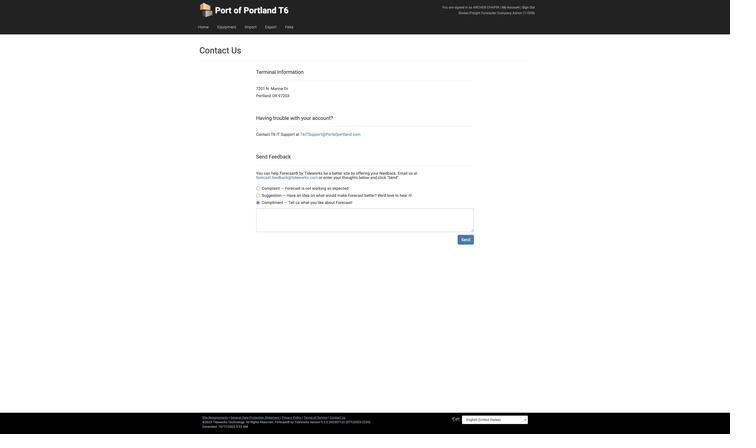 Task type: vqa. For each thing, say whether or not it's contained in the screenshot.
You can help Forecast® by Tideworks be a better site by offering your feedback. Email us at forecast.feedback@tideworks.com or enter your thoughts below and click "Send".
yes



Task type: describe. For each thing, give the bounding box(es) containing it.
with
[[290, 115, 300, 121]]

protection
[[249, 416, 264, 420]]

import
[[245, 25, 257, 29]]

portland inside 7201 n. marine dr portland or 97203
[[256, 94, 271, 98]]

trouble
[[273, 115, 289, 121]]

port
[[215, 5, 232, 15]]

by inside the site requirements | general data protection statement | privacy policy | terms of service | contact us ©2023 tideworks technology. all rights reserved. forecast® by tideworks version 9.5.0.202307122 (07122023-2235) generated: 10/17/2023 9:52 am
[[290, 421, 294, 424]]

and
[[370, 175, 377, 180]]

out
[[530, 5, 535, 9]]

export
[[265, 25, 277, 29]]

you are signed in as archer chapin | my account | sign out broker/freight forwarder company admin (11508)
[[442, 5, 535, 15]]

tideworks inside the site requirements | general data protection statement | privacy policy | terms of service | contact us ©2023 tideworks technology. all rights reserved. forecast® by tideworks version 9.5.0.202307122 (07122023-2235) generated: 10/17/2023 9:52 am
[[294, 421, 309, 424]]

account?
[[312, 115, 333, 121]]

complaint
[[262, 186, 280, 191]]

privacy
[[282, 416, 292, 420]]

site
[[202, 416, 208, 420]]

sign out link
[[522, 5, 535, 9]]

0 horizontal spatial what
[[301, 201, 309, 205]]

offering
[[356, 171, 370, 176]]

privacy policy link
[[282, 416, 301, 420]]

forecast® inside you can help forecast® by tideworks be a better site by offering your feedback. email us at forecast.feedback@tideworks.com or enter your thoughts below and click "send".
[[280, 171, 298, 176]]

contact us link
[[330, 416, 346, 420]]

be
[[324, 171, 328, 176]]

0 vertical spatial what
[[316, 193, 325, 198]]

7201
[[256, 86, 265, 91]]

policy
[[293, 416, 301, 420]]

below
[[359, 175, 369, 180]]

0 horizontal spatial t6
[[271, 132, 275, 137]]

contact for contact us
[[199, 45, 229, 55]]

my account link
[[502, 5, 520, 9]]

can
[[264, 171, 270, 176]]

on
[[310, 193, 315, 198]]

you for you can help forecast® by tideworks be a better site by offering your feedback. email us at forecast.feedback@tideworks.com or enter your thoughts below and click "send".
[[256, 171, 263, 176]]

t6itsupport@portofportland.com link
[[300, 132, 361, 137]]

terms
[[304, 416, 313, 420]]

or
[[272, 94, 277, 98]]

9.5.0.202307122
[[321, 421, 345, 424]]

about
[[325, 201, 335, 205]]

fees button
[[281, 20, 298, 34]]

forecast.feedback@tideworks.com link
[[256, 175, 318, 180]]

7201 n. marine dr portland or 97203
[[256, 86, 289, 98]]

an
[[297, 193, 301, 198]]

at inside you can help forecast® by tideworks be a better site by offering your feedback. email us at forecast.feedback@tideworks.com or enter your thoughts below and click "send".
[[414, 171, 417, 176]]

have
[[287, 193, 296, 198]]

home button
[[194, 20, 213, 34]]

0 horizontal spatial forecast
[[285, 186, 300, 191]]

contact inside the site requirements | general data protection statement | privacy policy | terms of service | contact us ©2023 tideworks technology. all rights reserved. forecast® by tideworks version 9.5.0.202307122 (07122023-2235) generated: 10/17/2023 9:52 am
[[330, 416, 341, 420]]

tideworks inside you can help forecast® by tideworks be a better site by offering your feedback. email us at forecast.feedback@tideworks.com or enter your thoughts below and click "send".
[[304, 171, 323, 176]]

it
[[276, 132, 280, 137]]

sign
[[522, 5, 529, 9]]

site requirements | general data protection statement | privacy policy | terms of service | contact us ©2023 tideworks technology. all rights reserved. forecast® by tideworks version 9.5.0.202307122 (07122023-2235) generated: 10/17/2023 9:52 am
[[202, 416, 370, 429]]

tell
[[288, 201, 295, 205]]

send for send
[[461, 238, 470, 242]]

support
[[281, 132, 295, 137]]

terms of service link
[[304, 416, 328, 420]]

2 horizontal spatial by
[[351, 171, 355, 176]]

contact for contact t6 it support at t6itsupport@portofportland.com
[[256, 132, 270, 137]]

chapin
[[487, 5, 499, 9]]

thoughts
[[342, 175, 358, 180]]

2 horizontal spatial your
[[371, 171, 378, 176]]

n.
[[266, 86, 270, 91]]

marine
[[271, 86, 283, 91]]

make
[[337, 193, 347, 198]]

is
[[301, 186, 304, 191]]

0 vertical spatial portland
[[244, 5, 277, 15]]

you for you are signed in as archer chapin | my account | sign out broker/freight forwarder company admin (11508)
[[442, 5, 448, 9]]

2235)
[[362, 421, 370, 424]]

forwarder
[[481, 11, 496, 15]]

data
[[242, 416, 249, 420]]

hear
[[400, 193, 408, 198]]

contact us
[[199, 45, 241, 55]]

— for tell
[[284, 201, 287, 205]]

requirements
[[208, 416, 228, 420]]

statement
[[265, 416, 280, 420]]

0 vertical spatial t6
[[278, 5, 289, 15]]

1 horizontal spatial by
[[299, 171, 303, 176]]

complaint — forecast is not working as expected
[[262, 186, 349, 191]]

all
[[246, 421, 250, 424]]

9:52
[[236, 425, 242, 429]]

information
[[277, 69, 304, 75]]

technology.
[[228, 421, 245, 424]]

general data protection statement link
[[230, 416, 280, 420]]

compliment
[[262, 201, 283, 205]]

you
[[310, 201, 317, 205]]

0 horizontal spatial at
[[296, 132, 299, 137]]

to
[[395, 193, 399, 198]]

general
[[230, 416, 241, 420]]

— for have
[[283, 193, 286, 198]]



Task type: locate. For each thing, give the bounding box(es) containing it.
you inside you are signed in as archer chapin | my account | sign out broker/freight forwarder company admin (11508)
[[442, 5, 448, 9]]

tideworks
[[304, 171, 323, 176], [294, 421, 309, 424]]

in
[[465, 5, 468, 9]]

us right tell
[[296, 201, 300, 205]]

portland
[[244, 5, 277, 15], [256, 94, 271, 98]]

—
[[281, 186, 284, 191], [283, 193, 286, 198], [284, 201, 287, 205]]

you can help forecast® by tideworks be a better site by offering your feedback. email us at forecast.feedback@tideworks.com or enter your thoughts below and click "send".
[[256, 171, 417, 180]]

by up is
[[299, 171, 303, 176]]

contact down home dropdown button
[[199, 45, 229, 55]]

0 vertical spatial contact
[[199, 45, 229, 55]]

suggestion
[[262, 193, 282, 198]]

None radio
[[256, 194, 260, 198]]

t6 up fees 'popup button'
[[278, 5, 289, 15]]

us up 9.5.0.202307122
[[342, 416, 346, 420]]

forecast right the make
[[348, 193, 363, 198]]

None radio
[[256, 187, 260, 191], [256, 201, 260, 205], [256, 187, 260, 191], [256, 201, 260, 205]]

t6 left it
[[271, 132, 275, 137]]

| left general
[[229, 416, 230, 420]]

1 horizontal spatial your
[[333, 175, 341, 180]]

site requirements link
[[202, 416, 228, 420]]

1 horizontal spatial send
[[461, 238, 470, 242]]

having
[[256, 115, 272, 121]]

as
[[469, 5, 472, 9], [327, 186, 331, 191]]

1 horizontal spatial of
[[313, 416, 316, 420]]

10/17/2023
[[218, 425, 235, 429]]

are
[[449, 5, 454, 9]]

would
[[326, 193, 336, 198]]

like
[[318, 201, 324, 205]]

0 vertical spatial —
[[281, 186, 284, 191]]

admin
[[512, 11, 522, 15]]

forecast®
[[280, 171, 298, 176], [275, 421, 290, 424]]

send feedback
[[256, 154, 291, 160]]

of inside the site requirements | general data protection statement | privacy policy | terms of service | contact us ©2023 tideworks technology. all rights reserved. forecast® by tideworks version 9.5.0.202307122 (07122023-2235) generated: 10/17/2023 9:52 am
[[313, 416, 316, 420]]

terminal
[[256, 69, 276, 75]]

t6
[[278, 5, 289, 15], [271, 132, 275, 137]]

1 vertical spatial forecast
[[348, 193, 363, 198]]

0 horizontal spatial us
[[296, 201, 300, 205]]

1 horizontal spatial us
[[409, 171, 413, 176]]

0 vertical spatial send
[[256, 154, 267, 160]]

1 vertical spatial what
[[301, 201, 309, 205]]

rights
[[250, 421, 259, 424]]

1 vertical spatial us
[[342, 416, 346, 420]]

port of portland t6
[[215, 5, 289, 15]]

— for forecast
[[281, 186, 284, 191]]

0 vertical spatial us
[[231, 45, 241, 55]]

1 vertical spatial us
[[296, 201, 300, 205]]

1 horizontal spatial t6
[[278, 5, 289, 15]]

at right email
[[414, 171, 417, 176]]

1 vertical spatial send
[[461, 238, 470, 242]]

as inside you are signed in as archer chapin | my account | sign out broker/freight forwarder company admin (11508)
[[469, 5, 472, 9]]

idea
[[302, 193, 310, 198]]

— right complaint
[[281, 186, 284, 191]]

1 vertical spatial portland
[[256, 94, 271, 98]]

send for send feedback
[[256, 154, 267, 160]]

working
[[312, 186, 326, 191]]

— left tell
[[284, 201, 287, 205]]

forecast® down privacy
[[275, 421, 290, 424]]

am
[[243, 425, 248, 429]]

us
[[231, 45, 241, 55], [342, 416, 346, 420]]

help
[[271, 171, 279, 176]]

0 horizontal spatial contact
[[199, 45, 229, 55]]

import button
[[240, 20, 261, 34]]

home
[[198, 25, 209, 29]]

archer
[[473, 5, 486, 9]]

0 horizontal spatial your
[[301, 115, 311, 121]]

(07122023-
[[346, 421, 362, 424]]

1 horizontal spatial you
[[442, 5, 448, 9]]

of right the port
[[234, 5, 242, 15]]

| left my on the right top of page
[[500, 5, 501, 9]]

| right policy
[[302, 416, 303, 420]]

you inside you can help forecast® by tideworks be a better site by offering your feedback. email us at forecast.feedback@tideworks.com or enter your thoughts below and click "send".
[[256, 171, 263, 176]]

export button
[[261, 20, 281, 34]]

1 vertical spatial forecast®
[[275, 421, 290, 424]]

enter
[[323, 175, 332, 180]]

©2023 tideworks
[[202, 421, 227, 424]]

my
[[502, 5, 506, 9]]

us down equipment dropdown button
[[231, 45, 241, 55]]

0 horizontal spatial as
[[327, 186, 331, 191]]

terminal information
[[256, 69, 304, 75]]

forecast.feedback@tideworks.com
[[256, 175, 318, 180]]

contact left it
[[256, 132, 270, 137]]

what up like
[[316, 193, 325, 198]]

at
[[296, 132, 299, 137], [414, 171, 417, 176]]

contact
[[199, 45, 229, 55], [256, 132, 270, 137], [330, 416, 341, 420]]

us
[[409, 171, 413, 176], [296, 201, 300, 205]]

email
[[398, 171, 408, 176]]

portland up import popup button
[[244, 5, 277, 15]]

0 vertical spatial as
[[469, 5, 472, 9]]

| left privacy
[[280, 416, 281, 420]]

us inside the site requirements | general data protection statement | privacy policy | terms of service | contact us ©2023 tideworks technology. all rights reserved. forecast® by tideworks version 9.5.0.202307122 (07122023-2235) generated: 10/17/2023 9:52 am
[[342, 416, 346, 420]]

by right site on the top left of the page
[[351, 171, 355, 176]]

0 vertical spatial of
[[234, 5, 242, 15]]

0 vertical spatial tideworks
[[304, 171, 323, 176]]

dr
[[284, 86, 288, 91]]

1 vertical spatial you
[[256, 171, 263, 176]]

0 vertical spatial forecast
[[285, 186, 300, 191]]

1 vertical spatial as
[[327, 186, 331, 191]]

your
[[301, 115, 311, 121], [371, 171, 378, 176], [333, 175, 341, 180]]

1 vertical spatial t6
[[271, 132, 275, 137]]

1 vertical spatial tideworks
[[294, 421, 309, 424]]

site
[[343, 171, 350, 176]]

broker/freight
[[459, 11, 480, 15]]

1 horizontal spatial us
[[342, 416, 346, 420]]

forecast up have
[[285, 186, 300, 191]]

0 horizontal spatial you
[[256, 171, 263, 176]]

you left are
[[442, 5, 448, 9]]

t6itsupport@portofportland.com
[[300, 132, 361, 137]]

1 vertical spatial at
[[414, 171, 417, 176]]

having trouble with your account?
[[256, 115, 333, 121]]

1 vertical spatial —
[[283, 193, 286, 198]]

love
[[387, 193, 394, 198]]

"send".
[[387, 175, 400, 180]]

0 vertical spatial at
[[296, 132, 299, 137]]

reserved.
[[260, 421, 274, 424]]

or
[[319, 175, 322, 180]]

— left have
[[283, 193, 286, 198]]

1 vertical spatial contact
[[256, 132, 270, 137]]

suggestion — have an idea on what would make forecast better? we'd love to hear it!
[[262, 193, 412, 198]]

click
[[378, 175, 386, 180]]

1 horizontal spatial as
[[469, 5, 472, 9]]

forecast® right the help
[[280, 171, 298, 176]]

forecast® inside the site requirements | general data protection statement | privacy policy | terms of service | contact us ©2023 tideworks technology. all rights reserved. forecast® by tideworks version 9.5.0.202307122 (07122023-2235) generated: 10/17/2023 9:52 am
[[275, 421, 290, 424]]

0 horizontal spatial by
[[290, 421, 294, 424]]

send
[[256, 154, 267, 160], [461, 238, 470, 242]]

your right below
[[371, 171, 378, 176]]

equipment button
[[213, 20, 240, 34]]

us right email
[[409, 171, 413, 176]]

what
[[316, 193, 325, 198], [301, 201, 309, 205]]

a
[[329, 171, 331, 176]]

compliment — tell us what you like about forecast!
[[262, 201, 352, 205]]

1 horizontal spatial what
[[316, 193, 325, 198]]

what down idea
[[301, 201, 309, 205]]

us inside you can help forecast® by tideworks be a better site by offering your feedback. email us at forecast.feedback@tideworks.com or enter your thoughts below and click "send".
[[409, 171, 413, 176]]

send inside button
[[461, 238, 470, 242]]

by down privacy policy link
[[290, 421, 294, 424]]

0 vertical spatial us
[[409, 171, 413, 176]]

account
[[507, 5, 520, 9]]

expected
[[332, 186, 349, 191]]

of up 'version'
[[313, 416, 316, 420]]

your right with on the top left of page
[[301, 115, 311, 121]]

1 horizontal spatial forecast
[[348, 193, 363, 198]]

1 horizontal spatial at
[[414, 171, 417, 176]]

contact up 9.5.0.202307122
[[330, 416, 341, 420]]

| left sign
[[520, 5, 521, 9]]

tideworks left be
[[304, 171, 323, 176]]

| up 9.5.0.202307122
[[328, 416, 329, 420]]

as up would
[[327, 186, 331, 191]]

as right 'in'
[[469, 5, 472, 9]]

0 horizontal spatial us
[[231, 45, 241, 55]]

your right a at the top of the page
[[333, 175, 341, 180]]

feedback.
[[379, 171, 397, 176]]

we'd
[[378, 193, 386, 198]]

you left the can
[[256, 171, 263, 176]]

by
[[299, 171, 303, 176], [351, 171, 355, 176], [290, 421, 294, 424]]

feedback
[[269, 154, 291, 160]]

fees
[[285, 25, 294, 29]]

None text field
[[256, 208, 474, 232]]

contact t6 it support at t6itsupport@portofportland.com
[[256, 132, 361, 137]]

service
[[317, 416, 328, 420]]

better
[[332, 171, 342, 176]]

(11508)
[[523, 11, 535, 15]]

2 horizontal spatial contact
[[330, 416, 341, 420]]

2 vertical spatial contact
[[330, 416, 341, 420]]

at right support
[[296, 132, 299, 137]]

1 horizontal spatial contact
[[256, 132, 270, 137]]

you
[[442, 5, 448, 9], [256, 171, 263, 176]]

0 horizontal spatial send
[[256, 154, 267, 160]]

forecast
[[285, 186, 300, 191], [348, 193, 363, 198]]

0 vertical spatial you
[[442, 5, 448, 9]]

2 vertical spatial —
[[284, 201, 287, 205]]

0 vertical spatial forecast®
[[280, 171, 298, 176]]

tideworks down policy
[[294, 421, 309, 424]]

forecast!
[[336, 201, 352, 205]]

0 horizontal spatial of
[[234, 5, 242, 15]]

1 vertical spatial of
[[313, 416, 316, 420]]

portland down 7201
[[256, 94, 271, 98]]



